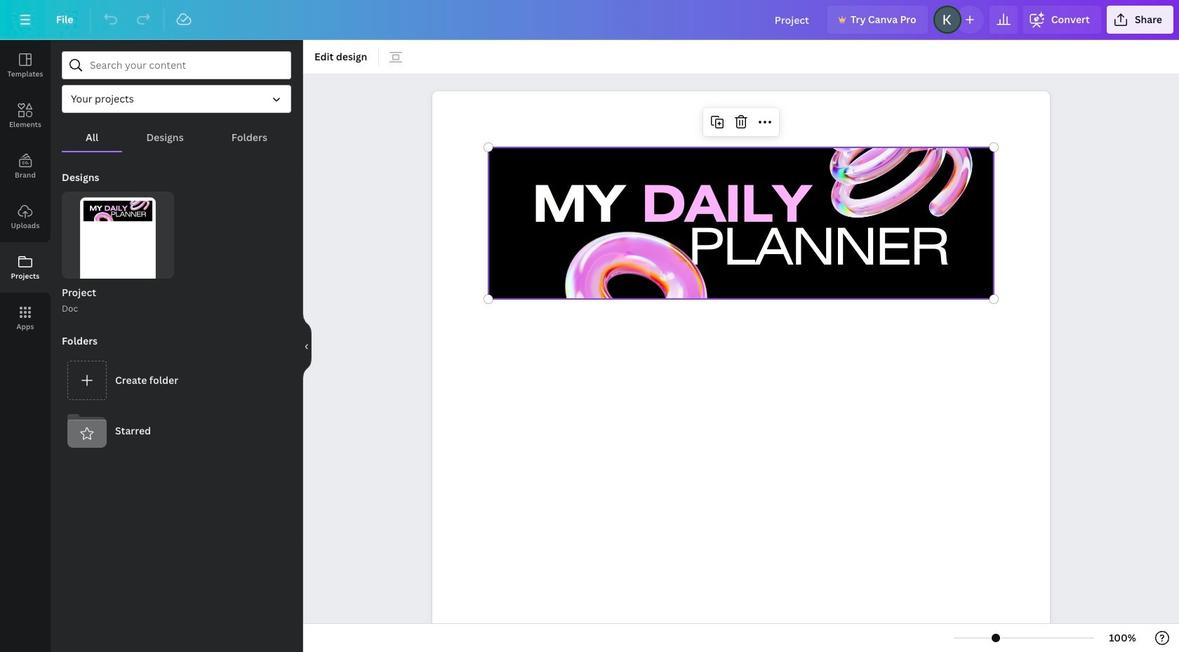 Task type: locate. For each thing, give the bounding box(es) containing it.
group
[[62, 192, 174, 316], [62, 192, 174, 304]]

Design title text field
[[764, 6, 822, 34]]

main menu bar
[[0, 0, 1179, 40]]

Select ownership filter button
[[62, 85, 291, 113]]

None text field
[[432, 84, 1050, 652]]

Search your content search field
[[90, 52, 282, 79]]



Task type: vqa. For each thing, say whether or not it's contained in the screenshot.
group
yes



Task type: describe. For each thing, give the bounding box(es) containing it.
side panel tab list
[[0, 40, 51, 343]]

hide image
[[303, 312, 312, 380]]

Zoom button
[[1100, 627, 1146, 649]]



